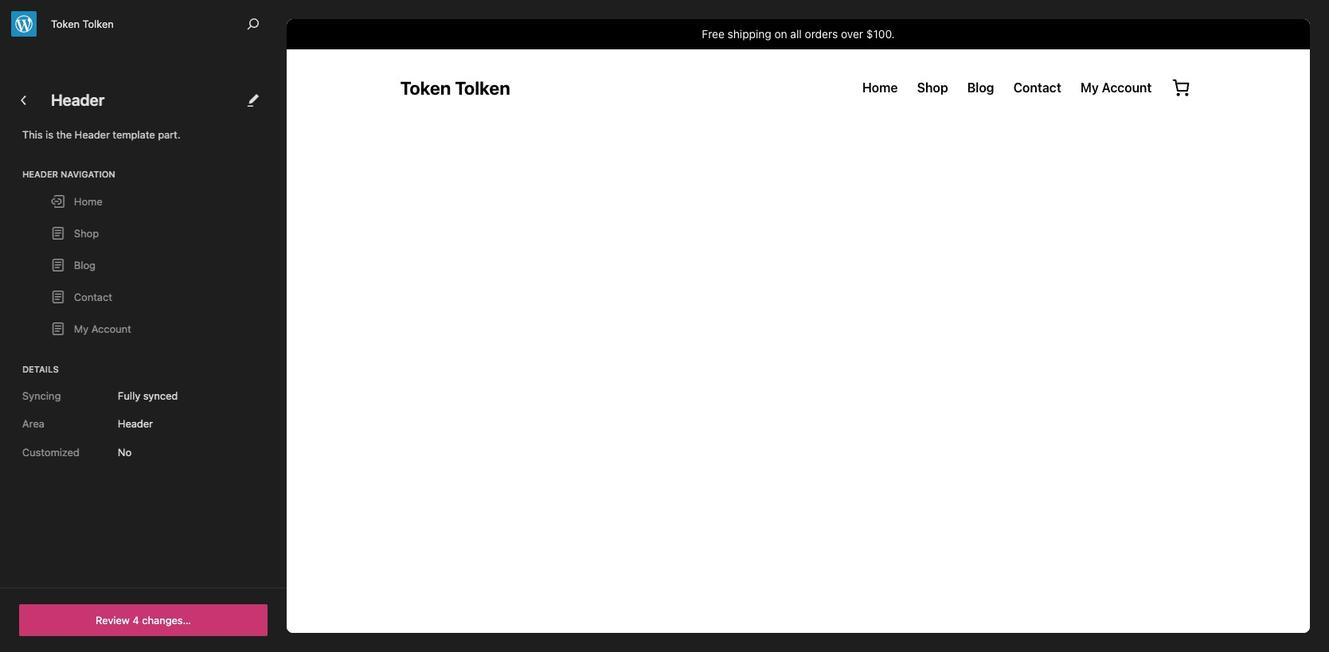 Task type: locate. For each thing, give the bounding box(es) containing it.
syncing
[[22, 389, 61, 402]]

header up the
[[51, 91, 105, 109]]

template
[[113, 128, 155, 141]]

no
[[118, 446, 132, 459]]

review 4 changes… button
[[19, 605, 268, 637]]

tolken
[[83, 17, 114, 30]]

site icon image
[[11, 11, 37, 36]]

area
[[22, 418, 44, 431]]

my
[[74, 322, 89, 335]]

4
[[133, 614, 139, 627]]

contact link
[[23, 281, 235, 313]]

header down this
[[22, 168, 58, 179]]

header
[[51, 91, 105, 109], [75, 128, 110, 141], [22, 168, 58, 179], [118, 418, 153, 431]]

header navigation
[[22, 168, 115, 179]]

this
[[22, 128, 43, 141]]

home
[[74, 195, 103, 208]]

my account
[[74, 322, 131, 335]]

changes…
[[142, 614, 191, 627]]

header down fully
[[118, 418, 153, 431]]

token tolken
[[51, 17, 114, 30]]

this is the header template part.
[[22, 128, 181, 141]]

blog link
[[23, 249, 235, 281]]

details
[[22, 364, 59, 374]]



Task type: vqa. For each thing, say whether or not it's contained in the screenshot.
part.
yes



Task type: describe. For each thing, give the bounding box(es) containing it.
the
[[56, 128, 72, 141]]

back image
[[14, 91, 33, 110]]

my account link
[[23, 313, 235, 345]]

review 4 changes…
[[96, 614, 191, 627]]

shop
[[74, 227, 99, 239]]

header right the
[[75, 128, 110, 141]]

part.
[[158, 128, 181, 141]]

open command palette image
[[244, 14, 263, 33]]

is
[[46, 128, 53, 141]]

contact
[[74, 290, 112, 303]]

blog
[[74, 259, 96, 271]]

fully
[[118, 389, 140, 402]]

review
[[96, 614, 130, 627]]

fully synced
[[118, 389, 178, 402]]

home link
[[23, 185, 235, 217]]

token
[[51, 17, 80, 30]]

edit image
[[244, 91, 263, 110]]

navigation
[[61, 168, 115, 179]]

account
[[91, 322, 131, 335]]

synced
[[143, 389, 178, 402]]

shop link
[[23, 217, 235, 249]]

customized
[[22, 446, 80, 459]]



